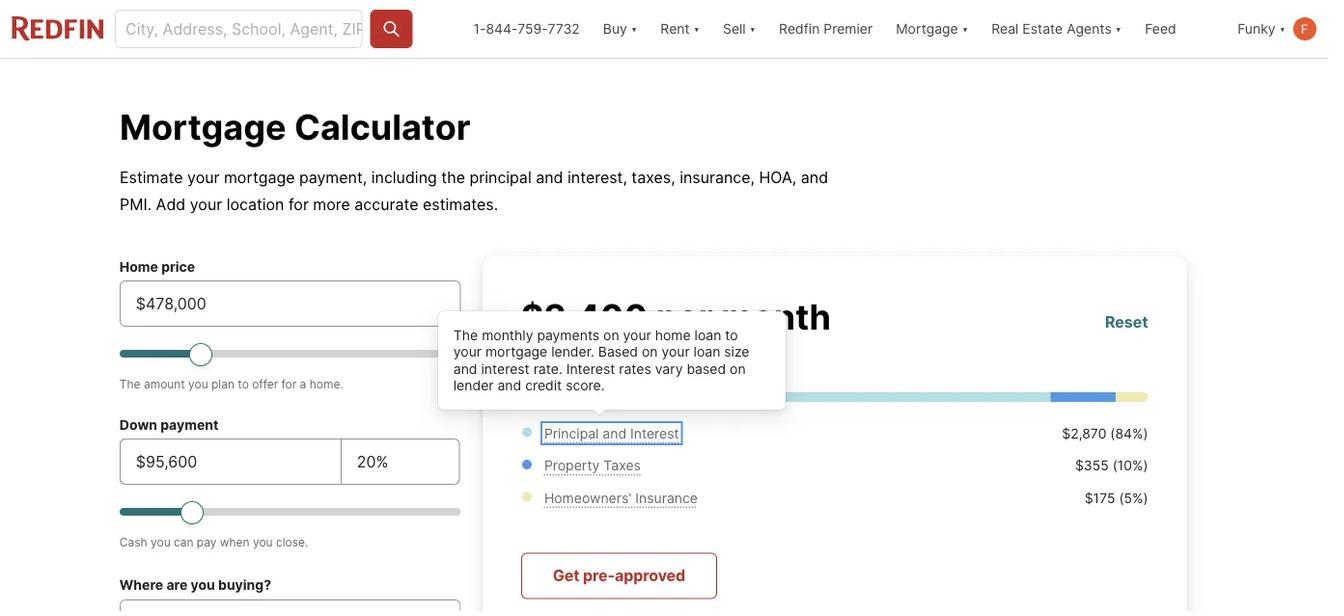 Task type: vqa. For each thing, say whether or not it's contained in the screenshot.
who
no



Task type: locate. For each thing, give the bounding box(es) containing it.
mortgage down monthly
[[485, 344, 548, 361]]

8.240%
[[628, 350, 683, 369]]

estate
[[1022, 21, 1063, 37]]

0 horizontal spatial interest
[[566, 361, 615, 377]]

vary
[[655, 361, 683, 377]]

pre-
[[583, 567, 615, 586]]

on down size
[[730, 361, 746, 377]]

(5%)
[[1119, 490, 1148, 507]]

rent ▾ button
[[649, 0, 711, 58]]

a
[[300, 377, 306, 391]]

0 horizontal spatial mortgage
[[224, 168, 295, 187]]

and up taxes
[[603, 426, 627, 442]]

▾ right "buy"
[[631, 21, 637, 37]]

$3,400 per month
[[521, 296, 831, 338]]

1 horizontal spatial interest
[[630, 426, 679, 442]]

30-year fixed, 8.240% interest
[[521, 350, 743, 369]]

buy ▾
[[603, 21, 637, 37]]

down payment
[[120, 417, 219, 433]]

0 vertical spatial mortgage
[[896, 21, 958, 37]]

real estate agents ▾ button
[[980, 0, 1133, 58]]

mortgage left real
[[896, 21, 958, 37]]

sell ▾ button
[[711, 0, 767, 58]]

you
[[188, 377, 208, 391], [151, 536, 170, 550], [253, 536, 273, 550], [191, 577, 215, 594]]

insurance
[[635, 490, 698, 507]]

rent ▾ button
[[660, 0, 700, 58]]

property taxes link
[[544, 458, 641, 474]]

1 horizontal spatial mortgage
[[896, 21, 958, 37]]

sell ▾ button
[[723, 0, 756, 58]]

the left monthly
[[453, 327, 478, 344]]

and right hoa,
[[801, 168, 828, 187]]

buy ▾ button
[[591, 0, 649, 58]]

based
[[598, 344, 638, 361]]

mortgage ▾
[[896, 21, 968, 37]]

▾ right rent
[[693, 21, 700, 37]]

6 ▾ from the left
[[1279, 21, 1286, 37]]

and up 'lender'
[[453, 361, 477, 377]]

0 horizontal spatial to
[[238, 377, 249, 391]]

$175 (5%)
[[1085, 490, 1148, 507]]

▾ inside sell ▾ dropdown button
[[750, 21, 756, 37]]

1 vertical spatial to
[[238, 377, 249, 391]]

0 vertical spatial the
[[453, 327, 478, 344]]

▾ inside rent ▾ dropdown button
[[693, 21, 700, 37]]

you left can
[[151, 536, 170, 550]]

calculator
[[294, 106, 470, 148]]

mortgage inside dropdown button
[[896, 21, 958, 37]]

0 vertical spatial mortgage
[[224, 168, 295, 187]]

▾ inside buy ▾ dropdown button
[[631, 21, 637, 37]]

cash
[[120, 536, 147, 550]]

interest inside the monthly payments on your home loan to your mortgage lender. based on your loan size and interest rate. interest rates vary based on lender and credit score.
[[566, 361, 615, 377]]

homeowners' insurance link
[[544, 490, 698, 507]]

interest
[[481, 361, 530, 377]]

principal and interest
[[544, 426, 679, 442]]

mortgage up location
[[224, 168, 295, 187]]

add
[[156, 195, 186, 214]]

mortgage
[[224, 168, 295, 187], [485, 344, 548, 361]]

estimate
[[120, 168, 183, 187]]

price
[[161, 259, 195, 275]]

for
[[289, 195, 309, 214], [281, 377, 297, 391]]

1 horizontal spatial to
[[725, 327, 738, 344]]

▾ for buy ▾
[[631, 21, 637, 37]]

homeowners' insurance
[[544, 490, 698, 507]]

home.
[[310, 377, 343, 391]]

for left more
[[289, 195, 309, 214]]

for left a
[[281, 377, 297, 391]]

payments
[[537, 327, 600, 344]]

home
[[120, 259, 158, 275]]

None text field
[[136, 451, 325, 474]]

your up the 30-year fixed, 8.240% interest
[[623, 327, 651, 344]]

1 horizontal spatial mortgage
[[485, 344, 548, 361]]

per
[[656, 296, 713, 338]]

Home Price Slider range field
[[120, 343, 461, 366]]

interest up taxes
[[630, 426, 679, 442]]

None text field
[[136, 292, 445, 316], [357, 451, 444, 474], [136, 292, 445, 316], [357, 451, 444, 474]]

▾ for funky ▾
[[1279, 21, 1286, 37]]

credit
[[525, 378, 562, 394]]

2 ▾ from the left
[[693, 21, 700, 37]]

real
[[991, 21, 1019, 37]]

the left amount
[[120, 377, 141, 391]]

to right plan
[[238, 377, 249, 391]]

0 horizontal spatial the
[[120, 377, 141, 391]]

▾ left user photo
[[1279, 21, 1286, 37]]

score.
[[566, 378, 605, 394]]

▾ left real
[[962, 21, 968, 37]]

0 vertical spatial for
[[289, 195, 309, 214]]

on up based
[[603, 327, 619, 344]]

your right add
[[190, 195, 222, 214]]

where are you buying?
[[120, 577, 271, 594]]

4 ▾ from the left
[[962, 21, 968, 37]]

30-
[[521, 350, 548, 369]]

▾
[[631, 21, 637, 37], [693, 21, 700, 37], [750, 21, 756, 37], [962, 21, 968, 37], [1115, 21, 1122, 37], [1279, 21, 1286, 37]]

and
[[536, 168, 563, 187], [801, 168, 828, 187], [453, 361, 477, 377], [497, 378, 521, 394], [603, 426, 627, 442]]

▾ for rent ▾
[[693, 21, 700, 37]]

hoa,
[[759, 168, 797, 187]]

▾ right sell
[[750, 21, 756, 37]]

rate.
[[533, 361, 562, 377]]

1-844-759-7732
[[473, 21, 580, 37]]

$3,400
[[521, 296, 648, 338]]

interest right vary
[[687, 350, 743, 369]]

1 horizontal spatial the
[[453, 327, 478, 344]]

0 horizontal spatial on
[[603, 327, 619, 344]]

payment
[[160, 417, 219, 433]]

year
[[548, 350, 579, 369]]

mortgage
[[896, 21, 958, 37], [120, 106, 286, 148]]

1 vertical spatial the
[[120, 377, 141, 391]]

3 ▾ from the left
[[750, 21, 756, 37]]

$355 (10%)
[[1075, 458, 1148, 474]]

▾ inside mortgage ▾ dropdown button
[[962, 21, 968, 37]]

agents
[[1067, 21, 1112, 37]]

7732
[[548, 21, 580, 37]]

mortgage for mortgage ▾
[[896, 21, 958, 37]]

interest up score.
[[566, 361, 615, 377]]

1 horizontal spatial on
[[642, 344, 658, 361]]

the
[[453, 327, 478, 344], [120, 377, 141, 391]]

your
[[187, 168, 220, 187], [190, 195, 222, 214], [623, 327, 651, 344], [453, 344, 482, 361], [662, 344, 690, 361]]

interest
[[687, 350, 743, 369], [566, 361, 615, 377], [630, 426, 679, 442]]

to up size
[[725, 327, 738, 344]]

mortgage up 'estimate'
[[120, 106, 286, 148]]

the inside the monthly payments on your home loan to your mortgage lender. based on your loan size and interest rate. interest rates vary based on lender and credit score.
[[453, 327, 478, 344]]

1 vertical spatial mortgage
[[485, 344, 548, 361]]

the monthly payments on your home loan to your mortgage lender. based on your loan size and interest rate. interest rates vary based on lender and credit score.
[[453, 327, 749, 394]]

home price
[[120, 259, 195, 275]]

▾ right agents
[[1115, 21, 1122, 37]]

your down home
[[662, 344, 690, 361]]

approved
[[615, 567, 685, 586]]

0 vertical spatial to
[[725, 327, 738, 344]]

1 vertical spatial mortgage
[[120, 106, 286, 148]]

mortgage ▾ button
[[896, 0, 968, 58]]

0 horizontal spatial mortgage
[[120, 106, 286, 148]]

on up rates
[[642, 344, 658, 361]]

including
[[371, 168, 437, 187]]

mortgage ▾ button
[[884, 0, 980, 58]]

5 ▾ from the left
[[1115, 21, 1122, 37]]

the for the monthly payments on your home loan to your mortgage lender. based on your loan size and interest rate. interest rates vary based on lender and credit score.
[[453, 327, 478, 344]]

get pre-approved button
[[521, 554, 717, 600]]

mortgage inside the monthly payments on your home loan to your mortgage lender. based on your loan size and interest rate. interest rates vary based on lender and credit score.
[[485, 344, 548, 361]]

1 ▾ from the left
[[631, 21, 637, 37]]

1-
[[473, 21, 486, 37]]

▾ inside real estate agents ▾ link
[[1115, 21, 1122, 37]]



Task type: describe. For each thing, give the bounding box(es) containing it.
▾ for mortgage ▾
[[962, 21, 968, 37]]

844-
[[486, 21, 518, 37]]

user photo image
[[1293, 17, 1317, 41]]

where
[[120, 577, 163, 594]]

payment,
[[299, 168, 367, 187]]

(10%)
[[1113, 458, 1148, 474]]

sell
[[723, 21, 746, 37]]

property taxes
[[544, 458, 641, 474]]

2 horizontal spatial on
[[730, 361, 746, 377]]

property
[[544, 458, 600, 474]]

location
[[226, 195, 284, 214]]

insurance,
[[680, 168, 755, 187]]

Down Payment Slider range field
[[120, 501, 461, 524]]

estimates.
[[423, 195, 498, 214]]

interest,
[[568, 168, 627, 187]]

down
[[120, 417, 157, 433]]

taxes,
[[632, 168, 675, 187]]

homeowners'
[[544, 490, 632, 507]]

fixed,
[[584, 350, 624, 369]]

get pre-approved
[[553, 567, 685, 586]]

real estate agents ▾
[[991, 21, 1122, 37]]

rates
[[619, 361, 651, 377]]

rent ▾
[[660, 21, 700, 37]]

feed
[[1145, 21, 1176, 37]]

get
[[553, 567, 580, 586]]

submit search image
[[382, 19, 401, 39]]

redfin premier
[[779, 21, 873, 37]]

monthly
[[482, 327, 533, 344]]

size
[[724, 344, 749, 361]]

$175
[[1085, 490, 1115, 507]]

mortgage for mortgage calculator
[[120, 106, 286, 148]]

accurate
[[355, 195, 418, 214]]

1 vertical spatial for
[[281, 377, 297, 391]]

buy ▾ button
[[603, 0, 637, 58]]

(84%)
[[1110, 426, 1148, 442]]

City, Address, School, Agent, ZIP search field
[[115, 10, 362, 48]]

pay
[[197, 536, 217, 550]]

principal
[[544, 426, 599, 442]]

redfin premier button
[[767, 0, 884, 58]]

lender.
[[551, 344, 594, 361]]

sell ▾
[[723, 21, 756, 37]]

funky
[[1238, 21, 1276, 37]]

buying?
[[218, 577, 271, 594]]

funky ▾
[[1238, 21, 1286, 37]]

cash you can pay when you close.
[[120, 536, 308, 550]]

based
[[687, 361, 726, 377]]

for inside estimate your mortgage payment, including the principal and interest, taxes, insurance, hoa, and pmi. add your location for more accurate estimates.
[[289, 195, 309, 214]]

you right when
[[253, 536, 273, 550]]

estimate your mortgage payment, including the principal and interest, taxes, insurance, hoa, and pmi. add your location for more accurate estimates.
[[120, 168, 828, 214]]

buy
[[603, 21, 627, 37]]

offer
[[252, 377, 278, 391]]

your up 'lender'
[[453, 344, 482, 361]]

2 horizontal spatial interest
[[687, 350, 743, 369]]

when
[[220, 536, 250, 550]]

amount
[[144, 377, 185, 391]]

$2,870 (84%)
[[1062, 426, 1148, 442]]

▾ for sell ▾
[[750, 21, 756, 37]]

feed button
[[1133, 0, 1226, 58]]

to inside the monthly payments on your home loan to your mortgage lender. based on your loan size and interest rate. interest rates vary based on lender and credit score.
[[725, 327, 738, 344]]

more
[[313, 195, 350, 214]]

the for the amount you plan to offer for a home.
[[120, 377, 141, 391]]

and left interest, at the top left of the page
[[536, 168, 563, 187]]

759-
[[518, 21, 548, 37]]

the amount you plan to offer for a home.
[[120, 377, 343, 391]]

mortgage calculator
[[120, 106, 470, 148]]

and down interest
[[497, 378, 521, 394]]

real estate agents ▾ link
[[991, 0, 1122, 58]]

reset
[[1105, 313, 1148, 332]]

home
[[655, 327, 691, 344]]

$355
[[1075, 458, 1109, 474]]

you right the 'are'
[[191, 577, 215, 594]]

taxes
[[604, 458, 641, 474]]

are
[[166, 577, 188, 594]]

the
[[441, 168, 465, 187]]

close.
[[276, 536, 308, 550]]

mortgage inside estimate your mortgage payment, including the principal and interest, taxes, insurance, hoa, and pmi. add your location for more accurate estimates.
[[224, 168, 295, 187]]

you left plan
[[188, 377, 208, 391]]

1-844-759-7732 link
[[473, 21, 580, 37]]

rent
[[660, 21, 690, 37]]

pmi.
[[120, 195, 152, 214]]

your right 'estimate'
[[187, 168, 220, 187]]

premier
[[824, 21, 873, 37]]



